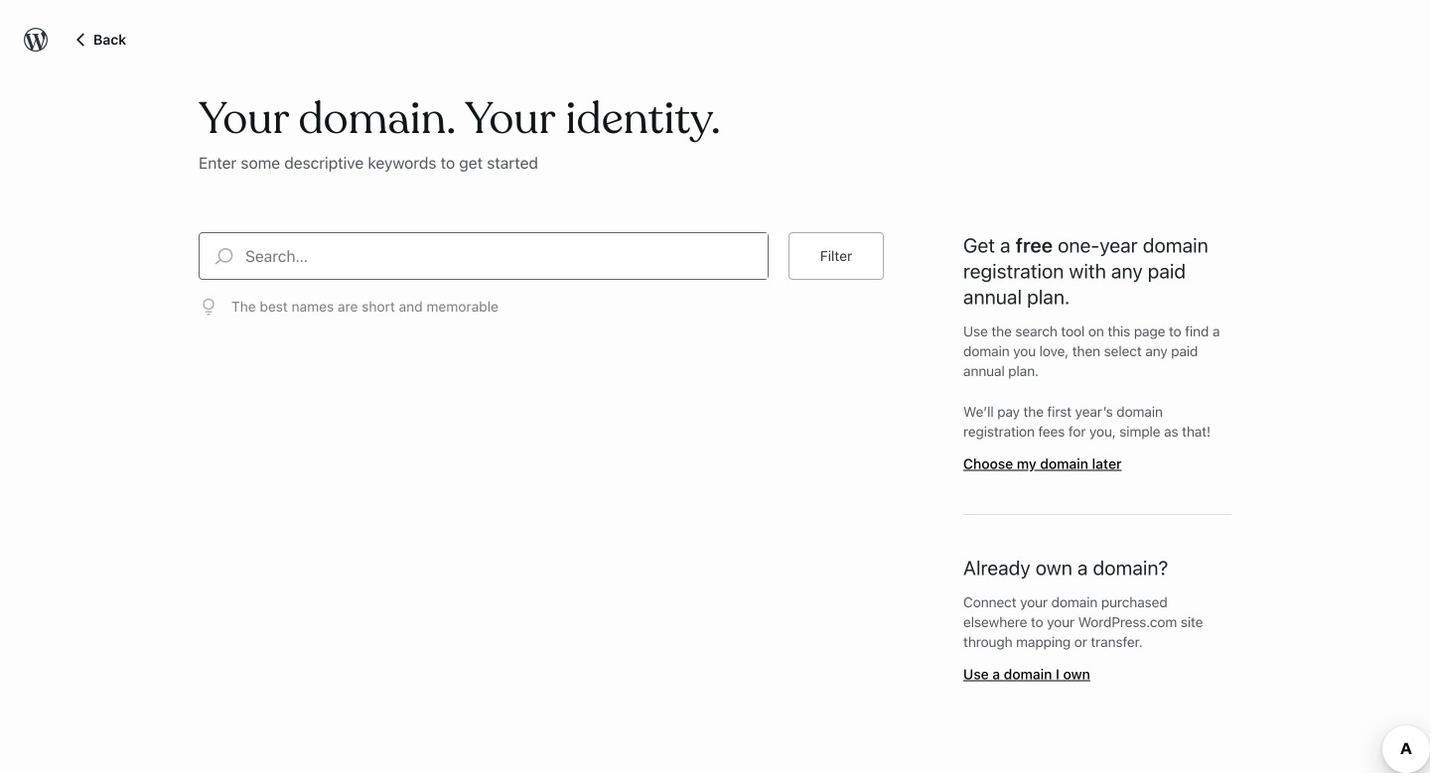 Task type: locate. For each thing, give the bounding box(es) containing it.
What would you like your domain name to be? search field
[[245, 233, 768, 279]]

None search field
[[199, 232, 769, 280]]



Task type: vqa. For each thing, say whether or not it's contained in the screenshot.
the Manage your notifications Image at the top of the page
no



